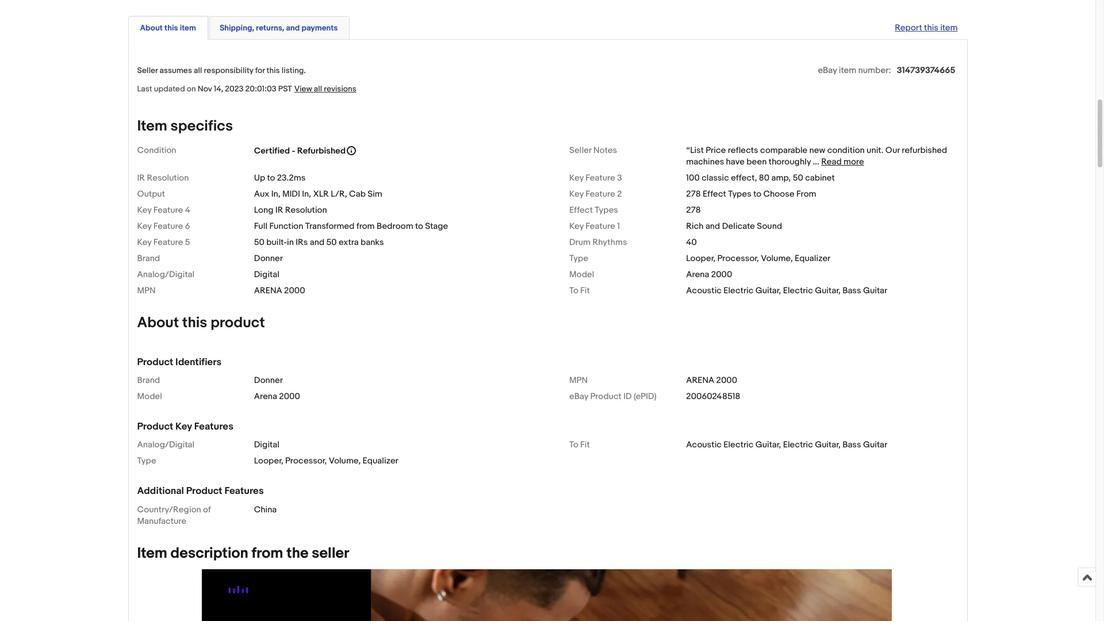 Task type: vqa. For each thing, say whether or not it's contained in the screenshot.


Task type: describe. For each thing, give the bounding box(es) containing it.
3
[[617, 173, 622, 183]]

seller for seller notes
[[569, 145, 592, 156]]

stage
[[425, 221, 448, 232]]

1 horizontal spatial effect
[[703, 189, 726, 200]]

100 classic effect, 80 amp, 50 cabinet
[[686, 173, 835, 183]]

50 for 100 classic effect, 80 amp, 50 cabinet
[[793, 173, 804, 183]]

to fit for digital
[[569, 440, 590, 451]]

reflects
[[728, 145, 759, 156]]

seller assumes all responsibility for this listing.
[[137, 66, 306, 75]]

5
[[185, 237, 190, 248]]

shipping, returns, and payments
[[220, 23, 338, 33]]

key for key feature 1
[[569, 221, 584, 232]]

midi
[[282, 189, 300, 200]]

0 horizontal spatial mpn
[[137, 285, 156, 296]]

1 vertical spatial to
[[754, 189, 762, 200]]

fit for arena 2000
[[580, 285, 590, 296]]

(epid)
[[634, 391, 657, 402]]

features for additional product features
[[225, 486, 264, 497]]

key feature 1
[[569, 221, 620, 232]]

digital for to fit
[[254, 440, 279, 451]]

ir resolution
[[137, 173, 189, 183]]

in
[[287, 237, 294, 248]]

1 horizontal spatial arena
[[686, 375, 715, 386]]

feature for 6
[[153, 221, 183, 232]]

pst
[[278, 84, 292, 94]]

on
[[187, 84, 196, 94]]

cabinet
[[805, 173, 835, 183]]

key feature 3
[[569, 173, 622, 183]]

0 vertical spatial model
[[569, 269, 594, 280]]

about this item button
[[140, 22, 196, 33]]

0 horizontal spatial arena
[[254, 285, 282, 296]]

digital for model
[[254, 269, 279, 280]]

revisions
[[324, 84, 356, 94]]

40
[[686, 237, 697, 248]]

acoustic for arena 2000
[[686, 285, 722, 296]]

0 vertical spatial looper,
[[686, 253, 716, 264]]

ebay for ebay product id (epid)
[[569, 391, 589, 402]]

notes
[[594, 145, 617, 156]]

key feature 5
[[137, 237, 190, 248]]

full
[[254, 221, 268, 232]]

278 for 278 effect types to choose from
[[686, 189, 701, 200]]

100
[[686, 173, 700, 183]]

about this item
[[140, 23, 196, 33]]

more
[[844, 156, 864, 167]]

manufacture
[[137, 516, 186, 527]]

key for key feature 5
[[137, 237, 152, 248]]

0 horizontal spatial to
[[267, 173, 275, 183]]

aux in, midi in, xlr l/r, cab sim
[[254, 189, 382, 200]]

about for about this product
[[137, 314, 179, 332]]

2 horizontal spatial and
[[706, 221, 720, 232]]

0 horizontal spatial all
[[194, 66, 202, 75]]

item for about this item
[[180, 23, 196, 33]]

this right the for
[[267, 66, 280, 75]]

1 horizontal spatial type
[[569, 253, 589, 264]]

of
[[203, 504, 211, 515]]

banks
[[361, 237, 384, 248]]

delicate
[[722, 221, 755, 232]]

shipping,
[[220, 23, 254, 33]]

1 horizontal spatial and
[[310, 237, 325, 248]]

feature for 3
[[586, 173, 615, 183]]

read
[[822, 156, 842, 167]]

have
[[726, 156, 745, 167]]

acoustic electric guitar, electric guitar, bass guitar for digital
[[686, 440, 888, 451]]

0 horizontal spatial types
[[595, 205, 618, 216]]

classic
[[702, 173, 729, 183]]

0 horizontal spatial model
[[137, 391, 162, 402]]

1 vertical spatial ir
[[275, 205, 283, 216]]

tab list containing about this item
[[128, 14, 968, 40]]

view
[[294, 84, 312, 94]]

refurbished
[[902, 145, 948, 156]]

0 vertical spatial resolution
[[147, 173, 189, 183]]

view all revisions link
[[292, 83, 356, 94]]

278 effect types to choose from
[[686, 189, 817, 200]]

2 vertical spatial to
[[415, 221, 423, 232]]

been
[[747, 156, 767, 167]]

ebay product id (epid)
[[569, 391, 657, 402]]

certified
[[254, 146, 290, 156]]

our
[[886, 145, 900, 156]]

output
[[137, 189, 165, 200]]

20:01:03
[[245, 84, 277, 94]]

number:
[[859, 65, 891, 76]]

-
[[292, 146, 295, 156]]

0 vertical spatial looper, processor, volume, equalizer
[[686, 253, 831, 264]]

report this item link
[[889, 17, 964, 39]]

0 horizontal spatial type
[[137, 456, 156, 467]]

key for key feature 4
[[137, 205, 152, 216]]

this for report this item
[[924, 22, 939, 33]]

0 horizontal spatial 50
[[254, 237, 265, 248]]

about for about this item
[[140, 23, 163, 33]]

fit for digital
[[580, 440, 590, 451]]

read more
[[822, 156, 864, 167]]

1 horizontal spatial processor,
[[718, 253, 759, 264]]

2023
[[225, 84, 244, 94]]

"list
[[686, 145, 704, 156]]

id
[[624, 391, 632, 402]]

ebay item number: 314739374665
[[818, 65, 956, 76]]

rich
[[686, 221, 704, 232]]

product
[[211, 314, 265, 332]]

guitar for digital
[[863, 440, 888, 451]]

50 for 50 built-in irs and 50 extra banks
[[326, 237, 337, 248]]

payments
[[302, 23, 338, 33]]

long ir resolution
[[254, 205, 327, 216]]

1 vertical spatial mpn
[[569, 375, 588, 386]]

comparable
[[760, 145, 808, 156]]

country/region
[[137, 504, 201, 515]]

product identifiers
[[137, 357, 222, 368]]

nov
[[198, 84, 212, 94]]

1 vertical spatial volume,
[[329, 456, 361, 467]]

price
[[706, 145, 726, 156]]

from
[[797, 189, 817, 200]]

1 vertical spatial effect
[[569, 205, 593, 216]]

2
[[617, 189, 622, 200]]

0 horizontal spatial arena 2000
[[254, 391, 300, 402]]

1 vertical spatial looper,
[[254, 456, 283, 467]]

report
[[895, 22, 923, 33]]

sim
[[368, 189, 382, 200]]

guitar for arena 2000
[[863, 285, 888, 296]]

analog/digital for to fit
[[137, 440, 195, 451]]

effect,
[[731, 173, 757, 183]]

0 vertical spatial arena
[[686, 269, 710, 280]]

sound
[[757, 221, 782, 232]]

item for item description from the seller
[[137, 544, 167, 562]]

23.2ms
[[277, 173, 306, 183]]

drum rhythms
[[569, 237, 627, 248]]

seller
[[312, 544, 349, 562]]

1 horizontal spatial arena 2000
[[686, 269, 733, 280]]

bass for digital
[[843, 440, 861, 451]]

acoustic electric guitar, electric guitar, bass guitar for arena 2000
[[686, 285, 888, 296]]

up
[[254, 173, 265, 183]]

to fit for arena 2000
[[569, 285, 590, 296]]

additional
[[137, 486, 184, 497]]

1 vertical spatial resolution
[[285, 205, 327, 216]]



Task type: locate. For each thing, give the bounding box(es) containing it.
china
[[254, 504, 277, 515]]

1 vertical spatial acoustic electric guitar, electric guitar, bass guitar
[[686, 440, 888, 451]]

item description from the seller
[[137, 544, 349, 562]]

key feature 2
[[569, 189, 622, 200]]

looper, down the 40
[[686, 253, 716, 264]]

0 vertical spatial item
[[137, 117, 167, 135]]

to left stage
[[415, 221, 423, 232]]

0 horizontal spatial item
[[180, 23, 196, 33]]

for
[[255, 66, 265, 75]]

2 in, from the left
[[302, 189, 311, 200]]

14,
[[214, 84, 223, 94]]

2 to fit from the top
[[569, 440, 590, 451]]

1 vertical spatial processor,
[[285, 456, 327, 467]]

1 vertical spatial fit
[[580, 440, 590, 451]]

key feature 6
[[137, 221, 190, 232]]

all right view at the left top
[[314, 84, 322, 94]]

2 brand from the top
[[137, 375, 160, 386]]

about inside button
[[140, 23, 163, 33]]

1 vertical spatial ebay
[[569, 391, 589, 402]]

item up assumes
[[180, 23, 196, 33]]

1 vertical spatial 278
[[686, 205, 701, 216]]

feature up drum rhythms
[[586, 221, 615, 232]]

0 vertical spatial to
[[569, 285, 579, 296]]

0 vertical spatial effect
[[703, 189, 726, 200]]

bass
[[843, 285, 861, 296], [843, 440, 861, 451]]

seller left notes
[[569, 145, 592, 156]]

features
[[194, 421, 234, 433], [225, 486, 264, 497]]

1 horizontal spatial types
[[728, 189, 752, 200]]

effect types
[[569, 205, 618, 216]]

fit down drum
[[580, 285, 590, 296]]

arena up product
[[254, 285, 282, 296]]

up to 23.2ms
[[254, 173, 306, 183]]

2 horizontal spatial to
[[754, 189, 762, 200]]

80
[[759, 173, 770, 183]]

1 horizontal spatial all
[[314, 84, 322, 94]]

1 vertical spatial arena
[[686, 375, 715, 386]]

0 vertical spatial arena 2000
[[686, 269, 733, 280]]

drum
[[569, 237, 591, 248]]

2 guitar from the top
[[863, 440, 888, 451]]

feature down key feature 3
[[586, 189, 615, 200]]

model down product identifiers at left
[[137, 391, 162, 402]]

the
[[287, 544, 309, 562]]

1 vertical spatial seller
[[569, 145, 592, 156]]

arena
[[686, 269, 710, 280], [254, 391, 277, 402]]

seller for seller assumes all responsibility for this listing.
[[137, 66, 158, 75]]

arena 2000 up 20060248518
[[686, 375, 738, 386]]

cab
[[349, 189, 366, 200]]

to for digital
[[569, 440, 579, 451]]

and right irs on the left top of the page
[[310, 237, 325, 248]]

2 acoustic electric guitar, electric guitar, bass guitar from the top
[[686, 440, 888, 451]]

l/r,
[[331, 189, 347, 200]]

278 up rich
[[686, 205, 701, 216]]

0 vertical spatial guitar
[[863, 285, 888, 296]]

arena 2000
[[254, 285, 305, 296], [686, 375, 738, 386]]

looper, up china
[[254, 456, 283, 467]]

this inside button
[[165, 23, 178, 33]]

effect up key feature 1
[[569, 205, 593, 216]]

read more button
[[822, 156, 864, 167]]

types down key feature 2
[[595, 205, 618, 216]]

type up additional
[[137, 456, 156, 467]]

1 vertical spatial type
[[137, 456, 156, 467]]

1 fit from the top
[[580, 285, 590, 296]]

in,
[[271, 189, 280, 200], [302, 189, 311, 200]]

mpn
[[137, 285, 156, 296], [569, 375, 588, 386]]

1 vertical spatial to
[[569, 440, 579, 451]]

all
[[194, 66, 202, 75], [314, 84, 322, 94]]

1 horizontal spatial seller
[[569, 145, 592, 156]]

acoustic down 20060248518
[[686, 440, 722, 451]]

1 analog/digital from the top
[[137, 269, 195, 280]]

rhythms
[[593, 237, 627, 248]]

key feature 4
[[137, 205, 190, 216]]

1 item from the top
[[137, 117, 167, 135]]

0 vertical spatial ebay
[[818, 65, 837, 76]]

0 vertical spatial acoustic
[[686, 285, 722, 296]]

278 for 278
[[686, 205, 701, 216]]

condition
[[137, 145, 176, 156]]

1 vertical spatial bass
[[843, 440, 861, 451]]

acoustic electric guitar, electric guitar, bass guitar
[[686, 285, 888, 296], [686, 440, 888, 451]]

digital
[[254, 269, 279, 280], [254, 440, 279, 451]]

0 vertical spatial acoustic electric guitar, electric guitar, bass guitar
[[686, 285, 888, 296]]

0 horizontal spatial effect
[[569, 205, 593, 216]]

country/region of manufacture
[[137, 504, 211, 527]]

1 bass from the top
[[843, 285, 861, 296]]

model down drum
[[569, 269, 594, 280]]

unit.
[[867, 145, 884, 156]]

type down drum
[[569, 253, 589, 264]]

acoustic for digital
[[686, 440, 722, 451]]

resolution
[[147, 173, 189, 183], [285, 205, 327, 216]]

1 horizontal spatial ebay
[[818, 65, 837, 76]]

0 horizontal spatial equalizer
[[363, 456, 399, 467]]

key for key feature 2
[[569, 189, 584, 200]]

key for key feature 6
[[137, 221, 152, 232]]

brand for mpn
[[137, 375, 160, 386]]

1 in, from the left
[[271, 189, 280, 200]]

1 to from the top
[[569, 285, 579, 296]]

item for item specifics
[[137, 117, 167, 135]]

1 horizontal spatial in,
[[302, 189, 311, 200]]

specifics
[[171, 117, 233, 135]]

bass for arena 2000
[[843, 285, 861, 296]]

0 vertical spatial and
[[286, 23, 300, 33]]

0 vertical spatial equalizer
[[795, 253, 831, 264]]

ir up output
[[137, 173, 145, 183]]

0 vertical spatial from
[[357, 221, 375, 232]]

0 horizontal spatial looper,
[[254, 456, 283, 467]]

rich and delicate sound
[[686, 221, 782, 232]]

0 vertical spatial brand
[[137, 253, 160, 264]]

and right returns,
[[286, 23, 300, 33]]

about up product identifiers at left
[[137, 314, 179, 332]]

2000
[[711, 269, 733, 280], [284, 285, 305, 296], [717, 375, 738, 386], [279, 391, 300, 402]]

1 brand from the top
[[137, 253, 160, 264]]

ebay for ebay item number: 314739374665
[[818, 65, 837, 76]]

feature down key feature 6
[[153, 237, 183, 248]]

0 horizontal spatial volume,
[[329, 456, 361, 467]]

1 vertical spatial guitar
[[863, 440, 888, 451]]

this right report
[[924, 22, 939, 33]]

refurbished
[[297, 146, 346, 156]]

0 horizontal spatial ebay
[[569, 391, 589, 402]]

item for report this item
[[941, 22, 958, 33]]

0 horizontal spatial seller
[[137, 66, 158, 75]]

1 vertical spatial looper, processor, volume, equalizer
[[254, 456, 399, 467]]

about this product
[[137, 314, 265, 332]]

0 vertical spatial analog/digital
[[137, 269, 195, 280]]

acoustic down the 40
[[686, 285, 722, 296]]

1 horizontal spatial ir
[[275, 205, 283, 216]]

0 horizontal spatial from
[[252, 544, 283, 562]]

feature for 5
[[153, 237, 183, 248]]

20060248518
[[686, 391, 741, 402]]

types
[[728, 189, 752, 200], [595, 205, 618, 216]]

to
[[569, 285, 579, 296], [569, 440, 579, 451]]

50 down transformed
[[326, 237, 337, 248]]

to
[[267, 173, 275, 183], [754, 189, 762, 200], [415, 221, 423, 232]]

1 acoustic from the top
[[686, 285, 722, 296]]

condition
[[828, 145, 865, 156]]

item inside button
[[180, 23, 196, 33]]

donner for type
[[254, 253, 283, 264]]

item right report
[[941, 22, 958, 33]]

2 horizontal spatial 50
[[793, 173, 804, 183]]

this up identifiers
[[182, 314, 207, 332]]

report this item
[[895, 22, 958, 33]]

mpn down key feature 5 at left
[[137, 285, 156, 296]]

feature for 2
[[586, 189, 615, 200]]

analog/digital down product key features
[[137, 440, 195, 451]]

to right 'up'
[[267, 173, 275, 183]]

this for about this product
[[182, 314, 207, 332]]

item
[[137, 117, 167, 135], [137, 544, 167, 562]]

brand down key feature 5 at left
[[137, 253, 160, 264]]

in, right aux
[[271, 189, 280, 200]]

1 horizontal spatial arena 2000
[[686, 375, 738, 386]]

1 vertical spatial model
[[137, 391, 162, 402]]

fit down ebay product id (epid)
[[580, 440, 590, 451]]

amp,
[[772, 173, 791, 183]]

updated
[[154, 84, 185, 94]]

responsibility
[[204, 66, 253, 75]]

0 vertical spatial features
[[194, 421, 234, 433]]

2 278 from the top
[[686, 205, 701, 216]]

looper, processor, volume, equalizer
[[686, 253, 831, 264], [254, 456, 399, 467]]

0 horizontal spatial processor,
[[285, 456, 327, 467]]

seller up 'last'
[[137, 66, 158, 75]]

2 to from the top
[[569, 440, 579, 451]]

item
[[941, 22, 958, 33], [180, 23, 196, 33], [839, 65, 857, 76]]

item down manufacture
[[137, 544, 167, 562]]

1 horizontal spatial item
[[839, 65, 857, 76]]

choose
[[764, 189, 795, 200]]

analog/digital for model
[[137, 269, 195, 280]]

1 vertical spatial donner
[[254, 375, 283, 386]]

feature up key feature 6
[[153, 205, 183, 216]]

ebay left number:
[[818, 65, 837, 76]]

xlr
[[313, 189, 329, 200]]

0 vertical spatial volume,
[[761, 253, 793, 264]]

1 horizontal spatial arena
[[686, 269, 710, 280]]

2 vertical spatial and
[[310, 237, 325, 248]]

resolution down "aux in, midi in, xlr l/r, cab sim"
[[285, 205, 327, 216]]

ir right long
[[275, 205, 283, 216]]

2 horizontal spatial item
[[941, 22, 958, 33]]

50 built-in irs and 50 extra banks
[[254, 237, 384, 248]]

brand for type
[[137, 253, 160, 264]]

1
[[617, 221, 620, 232]]

extra
[[339, 237, 359, 248]]

2 analog/digital from the top
[[137, 440, 195, 451]]

0 vertical spatial types
[[728, 189, 752, 200]]

0 vertical spatial seller
[[137, 66, 158, 75]]

resolution up output
[[147, 173, 189, 183]]

1 to fit from the top
[[569, 285, 590, 296]]

1 vertical spatial from
[[252, 544, 283, 562]]

1 horizontal spatial resolution
[[285, 205, 327, 216]]

1 vertical spatial analog/digital
[[137, 440, 195, 451]]

1 vertical spatial and
[[706, 221, 720, 232]]

full function transformed from bedroom to stage
[[254, 221, 448, 232]]

item left number:
[[839, 65, 857, 76]]

0 vertical spatial fit
[[580, 285, 590, 296]]

0 vertical spatial all
[[194, 66, 202, 75]]

mpn up ebay product id (epid)
[[569, 375, 588, 386]]

1 vertical spatial brand
[[137, 375, 160, 386]]

identifiers
[[176, 357, 222, 368]]

from left the
[[252, 544, 283, 562]]

1 horizontal spatial 50
[[326, 237, 337, 248]]

to down 100 classic effect, 80 amp, 50 cabinet
[[754, 189, 762, 200]]

feature down key feature 4
[[153, 221, 183, 232]]

additional product features
[[137, 486, 264, 497]]

ebay left id on the right bottom of page
[[569, 391, 589, 402]]

1 vertical spatial to fit
[[569, 440, 590, 451]]

1 donner from the top
[[254, 253, 283, 264]]

0 horizontal spatial arena 2000
[[254, 285, 305, 296]]

1 digital from the top
[[254, 269, 279, 280]]

2 bass from the top
[[843, 440, 861, 451]]

0 vertical spatial arena 2000
[[254, 285, 305, 296]]

1 vertical spatial about
[[137, 314, 179, 332]]

0 vertical spatial processor,
[[718, 253, 759, 264]]

aux
[[254, 189, 269, 200]]

last
[[137, 84, 152, 94]]

1 vertical spatial acoustic
[[686, 440, 722, 451]]

1 guitar from the top
[[863, 285, 888, 296]]

from up banks
[[357, 221, 375, 232]]

1 vertical spatial features
[[225, 486, 264, 497]]

feature up key feature 2
[[586, 173, 615, 183]]

1 278 from the top
[[686, 189, 701, 200]]

50
[[793, 173, 804, 183], [254, 237, 265, 248], [326, 237, 337, 248]]

about up assumes
[[140, 23, 163, 33]]

arena 2000 down built-
[[254, 285, 305, 296]]

1 horizontal spatial looper, processor, volume, equalizer
[[686, 253, 831, 264]]

seller
[[137, 66, 158, 75], [569, 145, 592, 156]]

1 horizontal spatial mpn
[[569, 375, 588, 386]]

irs
[[296, 237, 308, 248]]

1 vertical spatial arena
[[254, 391, 277, 402]]

donner
[[254, 253, 283, 264], [254, 375, 283, 386]]

looper,
[[686, 253, 716, 264], [254, 456, 283, 467]]

model
[[569, 269, 594, 280], [137, 391, 162, 402]]

tab list
[[128, 14, 968, 40]]

1 vertical spatial types
[[595, 205, 618, 216]]

feature for 4
[[153, 205, 183, 216]]

0 horizontal spatial looper, processor, volume, equalizer
[[254, 456, 399, 467]]

1 acoustic electric guitar, electric guitar, bass guitar from the top
[[686, 285, 888, 296]]

this for about this item
[[165, 23, 178, 33]]

all up on
[[194, 66, 202, 75]]

0 vertical spatial about
[[140, 23, 163, 33]]

...
[[813, 156, 820, 167]]

1 vertical spatial arena 2000
[[686, 375, 738, 386]]

0 horizontal spatial ir
[[137, 173, 145, 183]]

fit
[[580, 285, 590, 296], [580, 440, 590, 451]]

listing.
[[282, 66, 306, 75]]

features for product key features
[[194, 421, 234, 433]]

0 horizontal spatial resolution
[[147, 173, 189, 183]]

analog/digital down key feature 5 at left
[[137, 269, 195, 280]]

2 acoustic from the top
[[686, 440, 722, 451]]

effect
[[703, 189, 726, 200], [569, 205, 593, 216]]

arena up 20060248518
[[686, 375, 715, 386]]

effect down classic
[[703, 189, 726, 200]]

and
[[286, 23, 300, 33], [706, 221, 720, 232], [310, 237, 325, 248]]

1 horizontal spatial volume,
[[761, 253, 793, 264]]

long
[[254, 205, 273, 216]]

brand down product identifiers at left
[[137, 375, 160, 386]]

2 donner from the top
[[254, 375, 283, 386]]

this up assumes
[[165, 23, 178, 33]]

feature for 1
[[586, 221, 615, 232]]

bedroom
[[377, 221, 413, 232]]

item up 'condition' on the left top of the page
[[137, 117, 167, 135]]

50 right amp,
[[793, 173, 804, 183]]

2 digital from the top
[[254, 440, 279, 451]]

to for arena 2000
[[569, 285, 579, 296]]

2 fit from the top
[[580, 440, 590, 451]]

0 vertical spatial 278
[[686, 189, 701, 200]]

1 vertical spatial arena 2000
[[254, 391, 300, 402]]

and right rich
[[706, 221, 720, 232]]

0 vertical spatial digital
[[254, 269, 279, 280]]

2 item from the top
[[137, 544, 167, 562]]

0 vertical spatial arena
[[254, 285, 282, 296]]

key for key feature 3
[[569, 173, 584, 183]]

equalizer
[[795, 253, 831, 264], [363, 456, 399, 467]]

50 down the full
[[254, 237, 265, 248]]

0 horizontal spatial arena
[[254, 391, 277, 402]]

278 down 100 at the right of page
[[686, 189, 701, 200]]

and inside button
[[286, 23, 300, 33]]

types down effect,
[[728, 189, 752, 200]]

0 vertical spatial donner
[[254, 253, 283, 264]]

in, left xlr
[[302, 189, 311, 200]]

donner for mpn
[[254, 375, 283, 386]]

thoroughly
[[769, 156, 811, 167]]



